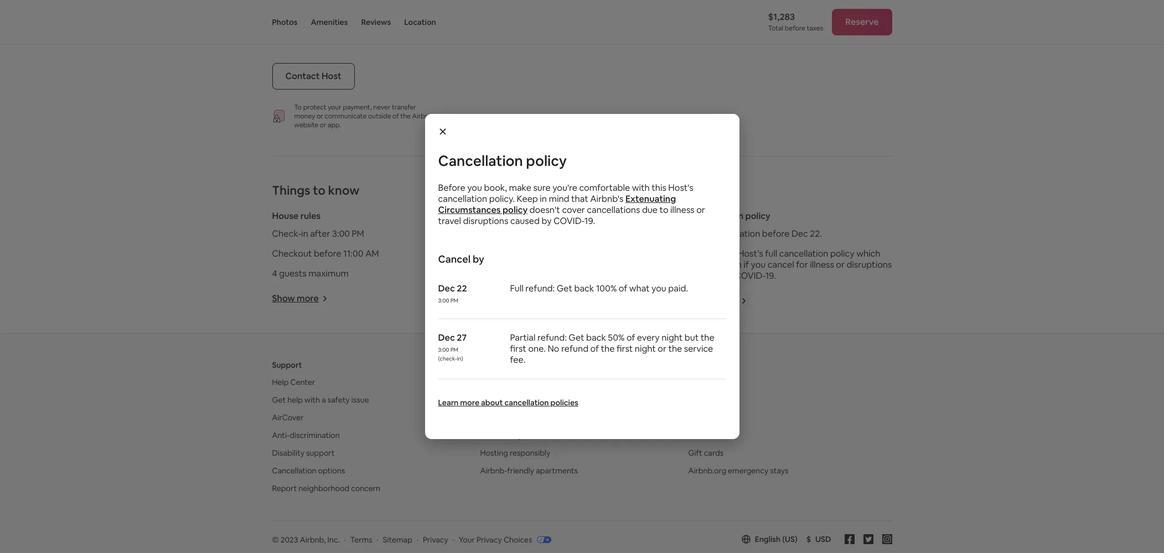 Task type: describe. For each thing, give the bounding box(es) containing it.
am
[[365, 248, 379, 260]]

·
[[344, 535, 346, 545]]

website
[[294, 121, 318, 130]]

hosts
[[526, 395, 546, 405]]

before you book, make sure you're comfortable with this host's cancellation policy. keep in mind that airbnb's
[[438, 182, 694, 205]]

things
[[272, 183, 310, 198]]

outside
[[368, 112, 391, 121]]

$ usd
[[807, 535, 831, 545]]

or left "app."
[[320, 121, 326, 130]]

you inside before you book, make sure you're comfortable with this host's cancellation policy. keep in mind that airbnb's
[[467, 182, 482, 194]]

photos button
[[272, 0, 298, 44]]

smoke alarm
[[482, 248, 534, 260]]

or inside doesn't cover cancellations due to illness or travel disruptions caused by covid-19.
[[697, 204, 705, 216]]

50%
[[608, 332, 625, 344]]

show more button
[[272, 293, 328, 305]]

2 vertical spatial get
[[272, 395, 286, 405]]

full
[[510, 283, 524, 294]]

cancellation inside before you book, make sure you're comfortable with this host's cancellation policy. keep in mind that airbnb's
[[438, 193, 487, 205]]

emergency
[[728, 466, 769, 476]]

cover
[[562, 204, 585, 216]]

of left the what
[[619, 283, 628, 294]]

(us)
[[783, 535, 798, 545]]

airbnb-
[[480, 466, 507, 476]]

reserve button
[[832, 9, 892, 35]]

navigate to facebook image
[[845, 535, 855, 545]]

disruptions inside doesn't cover cancellations due to illness or travel disruptions caused by covid-19.
[[463, 215, 509, 227]]

your privacy choices
[[459, 535, 533, 545]]

cancellations
[[587, 204, 640, 216]]

transfer
[[392, 103, 416, 112]]

property
[[519, 210, 556, 222]]

location button
[[404, 0, 436, 44]]

1 horizontal spatial your
[[506, 378, 522, 388]]

safety & property
[[482, 210, 556, 222]]

back for 50%
[[586, 332, 606, 344]]

$1,283 total before taxes
[[768, 11, 824, 33]]

dec for 22
[[438, 283, 455, 294]]

usd
[[816, 535, 831, 545]]

disability support link
[[272, 449, 335, 459]]

: for response time
[[332, 34, 334, 45]]

the inside review the host's full cancellation policy which applies even if you cancel for illness or disruptions caused by covid-19.
[[722, 248, 736, 260]]

navigate to instagram image
[[882, 535, 892, 545]]

$1,283
[[768, 11, 795, 23]]

maximum
[[309, 268, 349, 280]]

airbnb.org emergency stays
[[689, 466, 789, 476]]

before for dec
[[762, 228, 790, 240]]

90%
[[334, 14, 351, 25]]

sitemap
[[383, 535, 412, 545]]

few
[[370, 34, 385, 45]]

cancellation options
[[272, 466, 345, 476]]

about
[[481, 398, 503, 408]]

contact host link
[[272, 63, 355, 90]]

airbnb your home
[[480, 378, 544, 388]]

newsroom link
[[689, 378, 727, 388]]

reviews
[[361, 17, 391, 27]]

19. inside review the host's full cancellation policy which applies even if you cancel for illness or disruptions caused by covid-19.
[[766, 270, 776, 282]]

show more
[[272, 293, 319, 305]]

privacy link
[[423, 535, 448, 545]]

or inside review the host's full cancellation policy which applies even if you cancel for illness or disruptions caused by covid-19.
[[836, 259, 845, 271]]

1 horizontal spatial you
[[652, 283, 667, 294]]

newsroom
[[689, 378, 727, 388]]

the inside to protect your payment, never transfer money or communicate outside of the airbnb website or app.
[[401, 112, 411, 121]]

dec for 27
[[438, 332, 455, 344]]

things to know
[[272, 183, 360, 198]]

22
[[457, 283, 467, 294]]

cancellation policy for you
[[438, 151, 567, 170]]

1 vertical spatial a
[[322, 395, 326, 405]]

rules
[[301, 210, 321, 222]]

help center
[[272, 378, 315, 388]]

neighborhood
[[299, 484, 349, 494]]

contact host
[[285, 70, 342, 82]]

hosting
[[480, 449, 508, 459]]

center
[[290, 378, 315, 388]]

in inside before you book, make sure you're comfortable with this host's cancellation policy. keep in mind that airbnb's
[[540, 193, 547, 205]]

the right refund
[[601, 343, 615, 355]]

airbnb inside to protect your payment, never transfer money or communicate outside of the airbnb website or app.
[[412, 112, 433, 121]]

get help with a safety issue
[[272, 395, 369, 405]]

refund: for full
[[526, 283, 555, 294]]

extenuating circumstances policy
[[438, 193, 676, 216]]

check-
[[272, 228, 301, 240]]

0 horizontal spatial by
[[473, 253, 484, 266]]

illness inside doesn't cover cancellations due to illness or travel disruptions caused by covid-19.
[[671, 204, 695, 216]]

cancel by
[[438, 253, 484, 266]]

full
[[765, 248, 778, 260]]

hosting responsibly
[[480, 449, 551, 459]]

contact
[[285, 70, 320, 82]]

airbnb.org
[[689, 466, 727, 476]]

investors link
[[689, 431, 721, 441]]

airbnb,
[[300, 535, 326, 545]]

fee.
[[510, 354, 526, 366]]

with inside before you book, make sure you're comfortable with this host's cancellation policy. keep in mind that airbnb's
[[632, 182, 650, 194]]

house
[[272, 210, 299, 222]]

0 horizontal spatial in
[[301, 228, 308, 240]]

more for learn
[[460, 398, 480, 408]]

aircover for aircover for hosts
[[480, 395, 512, 405]]

amenities button
[[311, 0, 348, 44]]

aircover link
[[272, 413, 304, 423]]

english
[[755, 535, 781, 545]]

free cancellation before dec 22.
[[692, 228, 822, 240]]

0 horizontal spatial with
[[305, 395, 320, 405]]

2 vertical spatial cancellation
[[272, 466, 317, 476]]

the right but at the right bottom
[[701, 332, 715, 344]]

response for response rate
[[272, 14, 312, 25]]

27
[[457, 332, 467, 344]]

never
[[373, 103, 391, 112]]

alarm
[[512, 248, 534, 260]]

11:00
[[343, 248, 363, 260]]

1 privacy from the left
[[423, 535, 448, 545]]

location
[[404, 17, 436, 27]]

cancellation policy dialog
[[425, 114, 740, 439]]

gift cards link
[[689, 449, 724, 459]]

2 vertical spatial before
[[314, 248, 341, 260]]

1 horizontal spatial night
[[662, 332, 683, 344]]

rate
[[314, 14, 330, 25]]

to
[[294, 103, 302, 112]]

to inside doesn't cover cancellations due to illness or travel disruptions caused by covid-19.
[[660, 204, 669, 216]]

of right 50%
[[627, 332, 635, 344]]

pm for 27
[[451, 346, 458, 354]]

doesn't cover cancellations due to illness or travel disruptions caused by covid-19.
[[438, 204, 705, 227]]

response rate : 90%
[[272, 14, 351, 25]]

cards
[[704, 449, 724, 459]]

make
[[509, 182, 532, 194]]

airbnb's
[[590, 193, 624, 205]]



Task type: locate. For each thing, give the bounding box(es) containing it.
illness down host's
[[671, 204, 695, 216]]

paid.
[[669, 283, 688, 294]]

you left paid.
[[652, 283, 667, 294]]

first left 'every' on the right bottom of the page
[[617, 343, 633, 355]]

more right show
[[297, 293, 319, 305]]

by inside review the host's full cancellation policy which applies even if you cancel for illness or disruptions caused by covid-19.
[[723, 270, 733, 282]]

by
[[542, 215, 552, 227], [473, 253, 484, 266], [723, 270, 733, 282]]

3:00
[[332, 228, 350, 240], [438, 297, 449, 304], [438, 346, 449, 354]]

pm for 22
[[451, 297, 458, 304]]

sitemap link
[[383, 535, 412, 545]]

2 vertical spatial you
[[652, 283, 667, 294]]

1 vertical spatial back
[[586, 332, 606, 344]]

in left mind
[[540, 193, 547, 205]]

with left this
[[632, 182, 650, 194]]

the left if
[[722, 248, 736, 260]]

2 response from the top
[[272, 34, 312, 45]]

1 vertical spatial response
[[272, 34, 312, 45]]

0 horizontal spatial aircover
[[272, 413, 304, 423]]

0 vertical spatial response
[[272, 14, 312, 25]]

3:00 inside dec 27 3:00 pm (check-in)
[[438, 346, 449, 354]]

dec
[[792, 228, 808, 240], [438, 283, 455, 294], [438, 332, 455, 344]]

3:00 up (check-
[[438, 346, 449, 354]]

by left if
[[723, 270, 733, 282]]

0 vertical spatial 19.
[[585, 215, 595, 227]]

0 vertical spatial refund:
[[526, 283, 555, 294]]

pm up in)
[[451, 346, 458, 354]]

disability
[[272, 449, 305, 459]]

1 vertical spatial covid-
[[735, 270, 766, 282]]

by down mind
[[542, 215, 552, 227]]

© 2023 airbnb, inc.
[[272, 535, 340, 545]]

1 vertical spatial illness
[[810, 259, 834, 271]]

4
[[272, 268, 277, 280]]

of inside to protect your payment, never transfer money or communicate outside of the airbnb website or app.
[[393, 112, 399, 121]]

cancellation down disability
[[272, 466, 317, 476]]

caused inside doesn't cover cancellations due to illness or travel disruptions caused by covid-19.
[[511, 215, 540, 227]]

0 vertical spatial disruptions
[[463, 215, 509, 227]]

of right refund
[[591, 343, 599, 355]]

or inside partial refund: get back 50% of every night but the first one. no refund of the first night or the service fee.
[[658, 343, 667, 355]]

0 horizontal spatial caused
[[511, 215, 540, 227]]

0 horizontal spatial you
[[467, 182, 482, 194]]

pm down 22
[[451, 297, 458, 304]]

before for taxes
[[785, 24, 806, 33]]

partial
[[510, 332, 536, 344]]

0 vertical spatial you
[[467, 182, 482, 194]]

3:00 inside the dec 22 3:00 pm
[[438, 297, 449, 304]]

money
[[294, 112, 315, 121]]

cancellation up the free
[[692, 210, 744, 222]]

2 vertical spatial pm
[[451, 346, 458, 354]]

0 vertical spatial back
[[574, 283, 594, 294]]

2 vertical spatial 3:00
[[438, 346, 449, 354]]

privacy right your
[[477, 535, 502, 545]]

aircover for hosts
[[480, 395, 546, 405]]

1 horizontal spatial by
[[542, 215, 552, 227]]

for right cancel
[[796, 259, 808, 271]]

before
[[785, 24, 806, 33], [762, 228, 790, 240], [314, 248, 341, 260]]

19. inside doesn't cover cancellations due to illness or travel disruptions caused by covid-19.
[[585, 215, 595, 227]]

2 horizontal spatial cancellation
[[692, 210, 744, 222]]

$
[[807, 535, 811, 545]]

by inside doesn't cover cancellations due to illness or travel disruptions caused by covid-19.
[[542, 215, 552, 227]]

the left but at the right bottom
[[669, 343, 682, 355]]

before inside $1,283 total before taxes
[[785, 24, 806, 33]]

amenities
[[311, 17, 348, 27]]

2 privacy from the left
[[477, 535, 502, 545]]

cancellation
[[438, 193, 487, 205], [711, 228, 761, 240], [780, 248, 829, 260], [505, 398, 549, 408]]

home
[[524, 378, 544, 388]]

pm up 11:00
[[352, 228, 364, 240]]

1 vertical spatial caused
[[692, 270, 721, 282]]

friendly
[[507, 466, 534, 476]]

anti-discrimination link
[[272, 431, 340, 441]]

0 horizontal spatial disruptions
[[463, 215, 509, 227]]

book,
[[484, 182, 507, 194]]

night left but at the right bottom
[[662, 332, 683, 344]]

a left few
[[363, 34, 368, 45]]

1 horizontal spatial to
[[660, 204, 669, 216]]

1 horizontal spatial airbnb
[[480, 378, 505, 388]]

response down photos on the left top of the page
[[272, 34, 312, 45]]

you right if
[[751, 259, 766, 271]]

1 vertical spatial refund:
[[538, 332, 567, 344]]

the right never
[[401, 112, 411, 121]]

aircover for hosts link
[[480, 395, 546, 405]]

0 horizontal spatial illness
[[671, 204, 695, 216]]

reserve
[[846, 16, 879, 28]]

:
[[330, 14, 332, 25], [332, 34, 334, 45]]

2 vertical spatial by
[[723, 270, 733, 282]]

0 vertical spatial dec
[[792, 228, 808, 240]]

airbnb your home link
[[480, 378, 544, 388]]

you
[[467, 182, 482, 194], [751, 259, 766, 271], [652, 283, 667, 294]]

caused down keep
[[511, 215, 540, 227]]

0 vertical spatial pm
[[352, 228, 364, 240]]

refund: right full
[[526, 283, 555, 294]]

0 vertical spatial before
[[785, 24, 806, 33]]

0 horizontal spatial to
[[313, 183, 326, 198]]

1 vertical spatial airbnb
[[480, 378, 505, 388]]

dec inside the dec 22 3:00 pm
[[438, 283, 455, 294]]

get inside partial refund: get back 50% of every night but the first one. no refund of the first night or the service fee.
[[569, 332, 585, 344]]

host's
[[738, 248, 763, 260]]

get right no
[[569, 332, 585, 344]]

0 horizontal spatial covid-
[[554, 215, 585, 227]]

cancellation policy up 'book,'
[[438, 151, 567, 170]]

0 vertical spatial illness
[[671, 204, 695, 216]]

cancellation inside review the host's full cancellation policy which applies even if you cancel for illness or disruptions caused by covid-19.
[[780, 248, 829, 260]]

0 vertical spatial :
[[330, 14, 332, 25]]

privacy left your
[[423, 535, 448, 545]]

discrimination
[[290, 431, 340, 441]]

partial refund: get back 50% of every night but the first one. no refund of the first night or the service fee.
[[510, 332, 715, 366]]

0 vertical spatial 3:00
[[332, 228, 350, 240]]

get left 'help'
[[272, 395, 286, 405]]

review the host's full cancellation policy which applies even if you cancel for illness or disruptions caused by covid-19.
[[692, 248, 892, 282]]

2 first from the left
[[617, 343, 633, 355]]

airbnb-friendly apartments
[[480, 466, 578, 476]]

cancellation for cancellation
[[692, 210, 744, 222]]

1 vertical spatial you
[[751, 259, 766, 271]]

0 horizontal spatial night
[[635, 343, 656, 355]]

issue
[[352, 395, 369, 405]]

caused inside review the host's full cancellation policy which applies even if you cancel for illness or disruptions caused by covid-19.
[[692, 270, 721, 282]]

cancellation for you
[[438, 151, 523, 170]]

1 vertical spatial in
[[301, 228, 308, 240]]

1 horizontal spatial first
[[617, 343, 633, 355]]

host
[[322, 70, 342, 82]]

in)
[[457, 355, 463, 362]]

every
[[637, 332, 660, 344]]

response time : within a few hours
[[272, 34, 410, 45]]

you left 'book,'
[[467, 182, 482, 194]]

3:00 down cancel
[[438, 297, 449, 304]]

1 vertical spatial cancellation policy
[[692, 210, 771, 222]]

3:00 for 27
[[438, 346, 449, 354]]

payment,
[[343, 103, 372, 112]]

cancellation policy inside dialog
[[438, 151, 567, 170]]

host's
[[669, 182, 694, 194]]

1 first from the left
[[510, 343, 527, 355]]

0 horizontal spatial airbnb
[[412, 112, 433, 121]]

refund: right partial
[[538, 332, 567, 344]]

(check-
[[438, 355, 457, 362]]

back for 100%
[[574, 283, 594, 294]]

4 guests maximum
[[272, 268, 349, 280]]

with right 'help'
[[305, 395, 320, 405]]

more inside cancellation policy dialog
[[460, 398, 480, 408]]

0 vertical spatial cancellation
[[438, 151, 523, 170]]

1 vertical spatial pm
[[451, 297, 458, 304]]

0 vertical spatial to
[[313, 183, 326, 198]]

caused
[[511, 215, 540, 227], [692, 270, 721, 282]]

safety
[[328, 395, 350, 405]]

back inside partial refund: get back 50% of every night but the first one. no refund of the first night or the service fee.
[[586, 332, 606, 344]]

1 horizontal spatial 19.
[[766, 270, 776, 282]]

1 horizontal spatial in
[[540, 193, 547, 205]]

0 vertical spatial covid-
[[554, 215, 585, 227]]

cancellation policy for cancellation
[[692, 210, 771, 222]]

1 horizontal spatial with
[[632, 182, 650, 194]]

more right learn
[[460, 398, 480, 408]]

dec left 27
[[438, 332, 455, 344]]

1 vertical spatial to
[[660, 204, 669, 216]]

a left 'safety'
[[322, 395, 326, 405]]

night right 50%
[[635, 343, 656, 355]]

illness inside review the host's full cancellation policy which applies even if you cancel for illness or disruptions caused by covid-19.
[[810, 259, 834, 271]]

extenuating circumstances policy link
[[438, 193, 676, 216]]

response for response time
[[272, 34, 312, 45]]

covid- down 'host's'
[[735, 270, 766, 282]]

1 vertical spatial cancellation
[[692, 210, 744, 222]]

covid- inside review the host's full cancellation policy which applies even if you cancel for illness or disruptions caused by covid-19.
[[735, 270, 766, 282]]

1 vertical spatial with
[[305, 395, 320, 405]]

or left but at the right bottom
[[658, 343, 667, 355]]

0 horizontal spatial cancellation policy
[[438, 151, 567, 170]]

to left know
[[313, 183, 326, 198]]

one.
[[528, 343, 546, 355]]

first left one.
[[510, 343, 527, 355]]

this
[[652, 182, 667, 194]]

pm inside dec 27 3:00 pm (check-in)
[[451, 346, 458, 354]]

refund
[[561, 343, 589, 355]]

cancellation inside dialog
[[438, 151, 523, 170]]

navigate to twitter image
[[864, 535, 874, 545]]

get for 100%
[[557, 283, 573, 294]]

inc.
[[328, 535, 340, 545]]

cancellation up 'book,'
[[438, 151, 523, 170]]

illness down 22.
[[810, 259, 834, 271]]

policy inside review the host's full cancellation policy which applies even if you cancel for illness or disruptions caused by covid-19.
[[831, 248, 855, 260]]

for
[[796, 259, 808, 271], [514, 395, 524, 405]]

: left within
[[332, 34, 334, 45]]

if
[[744, 259, 749, 271]]

pm inside the dec 22 3:00 pm
[[451, 297, 458, 304]]

3:00 right after
[[332, 228, 350, 240]]

checkout before 11:00 am
[[272, 248, 379, 260]]

more for show
[[297, 293, 319, 305]]

dec left 22
[[438, 283, 455, 294]]

learn more about cancellation policies
[[438, 398, 579, 408]]

get left 100%
[[557, 283, 573, 294]]

1 vertical spatial 19.
[[766, 270, 776, 282]]

your up "app."
[[328, 103, 342, 112]]

1 vertical spatial aircover
[[272, 413, 304, 423]]

1 horizontal spatial more
[[460, 398, 480, 408]]

to right due
[[660, 204, 669, 216]]

cancel
[[768, 259, 795, 271]]

support
[[272, 360, 302, 370]]

covid- inside doesn't cover cancellations due to illness or travel disruptions caused by covid-19.
[[554, 215, 585, 227]]

0 vertical spatial with
[[632, 182, 650, 194]]

dec 22 3:00 pm
[[438, 283, 467, 304]]

aircover
[[480, 395, 512, 405], [272, 413, 304, 423]]

english (us)
[[755, 535, 798, 545]]

0 horizontal spatial cancellation
[[272, 466, 317, 476]]

0 horizontal spatial privacy
[[423, 535, 448, 545]]

0 vertical spatial get
[[557, 283, 573, 294]]

applies
[[692, 259, 720, 271]]

0 vertical spatial more
[[297, 293, 319, 305]]

1 horizontal spatial privacy
[[477, 535, 502, 545]]

help center link
[[272, 378, 315, 388]]

: left 90%
[[330, 14, 332, 25]]

before up full
[[762, 228, 790, 240]]

1 response from the top
[[272, 14, 312, 25]]

1 horizontal spatial disruptions
[[847, 259, 892, 271]]

disruptions inside review the host's full cancellation policy which applies even if you cancel for illness or disruptions caused by covid-19.
[[847, 259, 892, 271]]

before up maximum
[[314, 248, 341, 260]]

1 vertical spatial for
[[514, 395, 524, 405]]

for left hosts
[[514, 395, 524, 405]]

refund: for partial
[[538, 332, 567, 344]]

1 horizontal spatial aircover
[[480, 395, 512, 405]]

policy inside extenuating circumstances policy
[[503, 204, 528, 216]]

pm
[[352, 228, 364, 240], [451, 297, 458, 304], [451, 346, 458, 354]]

travel
[[438, 215, 461, 227]]

smoke
[[482, 248, 510, 260]]

0 horizontal spatial first
[[510, 343, 527, 355]]

dec 27 3:00 pm (check-in)
[[438, 332, 467, 362]]

1 vertical spatial dec
[[438, 283, 455, 294]]

in left after
[[301, 228, 308, 240]]

airbnb up about
[[480, 378, 505, 388]]

anti-discrimination
[[272, 431, 340, 441]]

2 horizontal spatial by
[[723, 270, 733, 282]]

3:00 for 22
[[438, 297, 449, 304]]

1 horizontal spatial covid-
[[735, 270, 766, 282]]

2 horizontal spatial you
[[751, 259, 766, 271]]

community
[[480, 431, 522, 441]]

gift
[[689, 449, 703, 459]]

: for response rate
[[330, 14, 332, 25]]

covid- down mind
[[554, 215, 585, 227]]

cancellation options link
[[272, 466, 345, 476]]

service
[[684, 343, 713, 355]]

19. down that
[[585, 215, 595, 227]]

full refund: get back 100% of what you paid.
[[510, 283, 688, 294]]

get help with a safety issue link
[[272, 395, 369, 405]]

0 vertical spatial aircover
[[480, 395, 512, 405]]

1 horizontal spatial for
[[796, 259, 808, 271]]

your privacy choices link
[[459, 535, 551, 546]]

refund: inside partial refund: get back 50% of every night but the first one. no refund of the first night or the service fee.
[[538, 332, 567, 344]]

report neighborhood concern link
[[272, 484, 380, 494]]

19. down full
[[766, 270, 776, 282]]

what
[[629, 283, 650, 294]]

dec inside dec 27 3:00 pm (check-in)
[[438, 332, 455, 344]]

0 horizontal spatial a
[[322, 395, 326, 405]]

dec left 22.
[[792, 228, 808, 240]]

airbnb
[[412, 112, 433, 121], [480, 378, 505, 388]]

choices
[[504, 535, 533, 545]]

19.
[[585, 215, 595, 227], [766, 270, 776, 282]]

or right money
[[317, 112, 323, 121]]

response left rate
[[272, 14, 312, 25]]

0 vertical spatial a
[[363, 34, 368, 45]]

hosting responsibly link
[[480, 449, 551, 459]]

your up aircover for hosts link
[[506, 378, 522, 388]]

0 horizontal spatial more
[[297, 293, 319, 305]]

get for 50%
[[569, 332, 585, 344]]

0 horizontal spatial your
[[328, 103, 342, 112]]

1 vertical spatial disruptions
[[847, 259, 892, 271]]

1 vertical spatial 3:00
[[438, 297, 449, 304]]

or up the free
[[697, 204, 705, 216]]

0 horizontal spatial 19.
[[585, 215, 595, 227]]

caused down review
[[692, 270, 721, 282]]

by right cancel
[[473, 253, 484, 266]]

cancellation policy up free cancellation before dec 22.
[[692, 210, 771, 222]]

0 vertical spatial cancellation policy
[[438, 151, 567, 170]]

1 vertical spatial more
[[460, 398, 480, 408]]

1 vertical spatial :
[[332, 34, 334, 45]]

back left 100%
[[574, 283, 594, 294]]

mind
[[549, 193, 570, 205]]

1 horizontal spatial a
[[363, 34, 368, 45]]

back
[[574, 283, 594, 294], [586, 332, 606, 344]]

1 horizontal spatial illness
[[810, 259, 834, 271]]

or left which
[[836, 259, 845, 271]]

before down $1,283
[[785, 24, 806, 33]]

1 horizontal spatial caused
[[692, 270, 721, 282]]

reviews button
[[361, 0, 391, 44]]

back left 50%
[[586, 332, 606, 344]]

0 vertical spatial for
[[796, 259, 808, 271]]

0 vertical spatial caused
[[511, 215, 540, 227]]

0 horizontal spatial for
[[514, 395, 524, 405]]

response
[[272, 14, 312, 25], [272, 34, 312, 45]]

1 vertical spatial your
[[506, 378, 522, 388]]

2 vertical spatial dec
[[438, 332, 455, 344]]

your inside to protect your payment, never transfer money or communicate outside of the airbnb website or app.
[[328, 103, 342, 112]]

1 horizontal spatial cancellation policy
[[692, 210, 771, 222]]

policy.
[[489, 193, 515, 205]]

0 vertical spatial your
[[328, 103, 342, 112]]

protect
[[303, 103, 327, 112]]

gift cards
[[689, 449, 724, 459]]

taxes
[[807, 24, 824, 33]]

0 vertical spatial by
[[542, 215, 552, 227]]

aircover for aircover "link"
[[272, 413, 304, 423]]

airbnb right never
[[412, 112, 433, 121]]

after
[[310, 228, 330, 240]]

checkout
[[272, 248, 312, 260]]

that
[[572, 193, 588, 205]]

of right outside
[[393, 112, 399, 121]]

help
[[272, 378, 289, 388]]

for inside review the host's full cancellation policy which applies even if you cancel for illness or disruptions caused by covid-19.
[[796, 259, 808, 271]]

you inside review the host's full cancellation policy which applies even if you cancel for illness or disruptions caused by covid-19.
[[751, 259, 766, 271]]

1 vertical spatial get
[[569, 332, 585, 344]]



Task type: vqa. For each thing, say whether or not it's contained in the screenshot.
– within the Port Angeles, Washington 702 miles away Nov 6 – 11 $439 night
no



